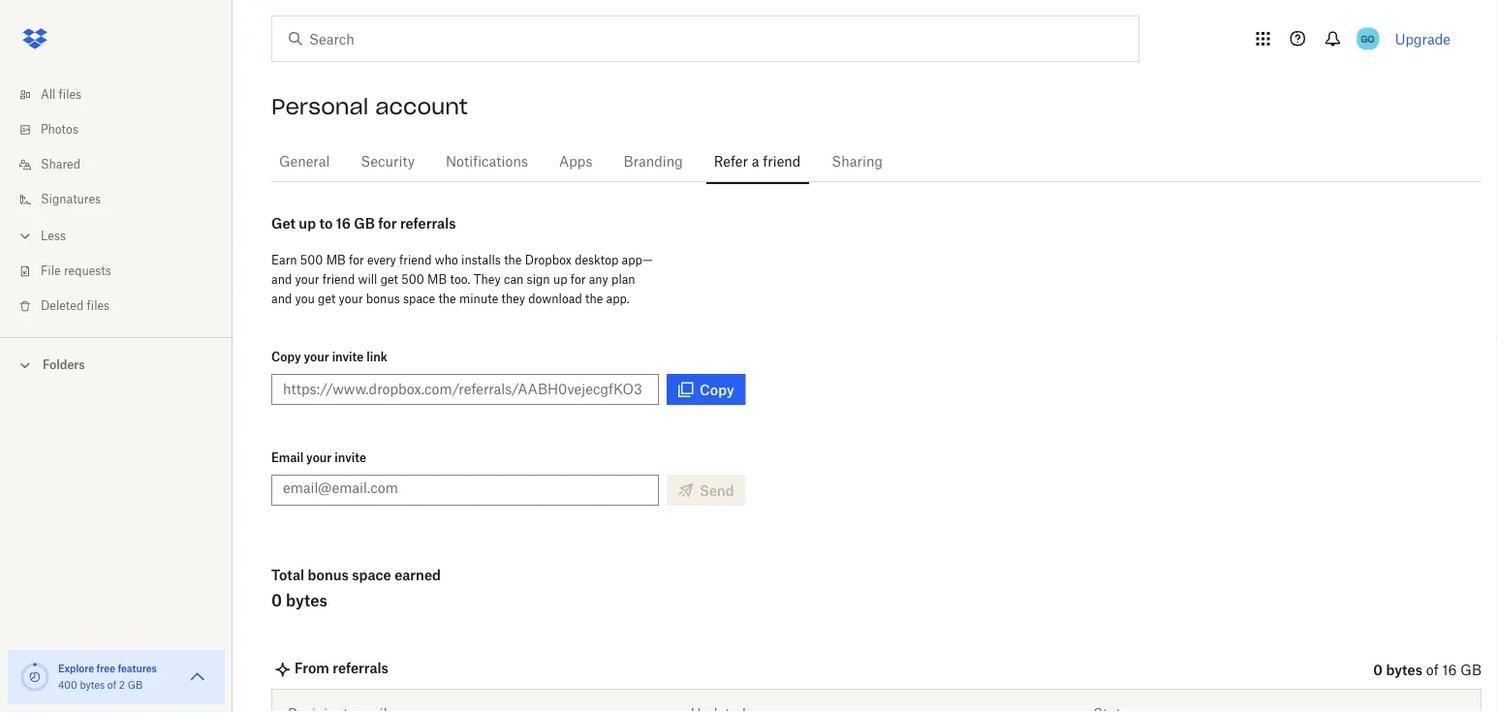 Task type: describe. For each thing, give the bounding box(es) containing it.
16 for of
[[1443, 664, 1458, 678]]

go button
[[1353, 23, 1384, 54]]

your up you
[[295, 272, 319, 287]]

1 horizontal spatial mb
[[428, 272, 447, 287]]

refer
[[714, 155, 748, 169]]

invite for copy your invite link
[[332, 350, 364, 364]]

link
[[367, 350, 388, 364]]

earn
[[271, 253, 297, 267]]

400
[[58, 682, 77, 691]]

shared link
[[16, 147, 233, 182]]

less image
[[16, 226, 35, 246]]

1 and from the top
[[271, 272, 292, 287]]

all
[[41, 89, 56, 101]]

of inside 0 bytes of 16 gb
[[1427, 664, 1440, 678]]

a
[[752, 155, 760, 169]]

copy for copy your invite link
[[271, 350, 301, 364]]

to
[[319, 215, 333, 231]]

gb for of
[[1461, 664, 1482, 678]]

security
[[361, 155, 415, 169]]

every
[[367, 253, 396, 267]]

general
[[279, 155, 330, 169]]

0 horizontal spatial 500
[[300, 253, 323, 267]]

who
[[435, 253, 458, 267]]

total
[[271, 567, 305, 583]]

upgrade
[[1396, 31, 1451, 47]]

bonus inside total bonus space earned 0 bytes
[[308, 567, 349, 583]]

all files link
[[16, 78, 233, 112]]

general tab
[[271, 139, 338, 185]]

download
[[529, 291, 583, 306]]

0 inside total bonus space earned 0 bytes
[[271, 591, 282, 610]]

0 bytes of 16 gb
[[1374, 662, 1482, 678]]

gb inside explore free features 400 bytes of 2 gb
[[128, 682, 143, 691]]

branding tab
[[616, 139, 691, 185]]

0 vertical spatial up
[[299, 215, 316, 231]]

minute
[[460, 291, 499, 306]]

sharing
[[832, 155, 883, 169]]

2
[[119, 682, 125, 691]]

refer a friend
[[714, 155, 801, 169]]

of inside explore free features 400 bytes of 2 gb
[[107, 682, 116, 691]]

deleted files link
[[16, 289, 233, 324]]

get up to 16 gb for referrals
[[271, 215, 456, 231]]

dropbox image
[[16, 19, 54, 58]]

any
[[589, 272, 609, 287]]

apps tab
[[552, 139, 601, 185]]

up inside earn 500 mb for every friend who installs the dropbox desktop app— and your friend will get 500 mb too. they can sign up for any plan and you get your bonus space the minute they download the app.
[[554, 272, 568, 287]]

can
[[504, 272, 524, 287]]

signatures
[[41, 194, 101, 206]]

signatures link
[[16, 182, 233, 217]]

Search text field
[[309, 28, 1099, 49]]

bonus inside earn 500 mb for every friend who installs the dropbox desktop app— and your friend will get 500 mb too. they can sign up for any plan and you get your bonus space the minute they download the app.
[[366, 291, 400, 306]]

list containing all files
[[0, 66, 233, 337]]

quota usage element
[[19, 662, 50, 693]]

from referrals
[[295, 660, 389, 677]]

bytes inside total bonus space earned 0 bytes
[[286, 591, 328, 610]]

0 horizontal spatial referrals
[[333, 660, 389, 677]]

from
[[295, 660, 330, 677]]

gb for to
[[354, 215, 375, 231]]

earn 500 mb for every friend who installs the dropbox desktop app— and your friend will get 500 mb too. they can sign up for any plan and you get your bonus space the minute they download the app.
[[271, 253, 653, 306]]

bytes inside explore free features 400 bytes of 2 gb
[[80, 682, 105, 691]]

1 horizontal spatial get
[[381, 272, 398, 287]]

they
[[502, 291, 525, 306]]

explore free features 400 bytes of 2 gb
[[58, 663, 157, 691]]

refer a friend tab
[[707, 139, 809, 185]]

0 horizontal spatial get
[[318, 291, 336, 306]]

space inside earn 500 mb for every friend who installs the dropbox desktop app— and your friend will get 500 mb too. they can sign up for any plan and you get your bonus space the minute they download the app.
[[403, 291, 436, 306]]

app.
[[607, 291, 630, 306]]

desktop
[[575, 253, 619, 267]]



Task type: locate. For each thing, give the bounding box(es) containing it.
free
[[97, 663, 115, 675]]

500 right earn
[[300, 253, 323, 267]]

bytes
[[286, 591, 328, 610], [1387, 662, 1423, 678], [80, 682, 105, 691]]

0 vertical spatial invite
[[332, 350, 364, 364]]

None text field
[[283, 378, 643, 399]]

personal
[[271, 93, 369, 120]]

1 horizontal spatial up
[[554, 272, 568, 287]]

security tab
[[353, 139, 423, 185]]

you
[[295, 291, 315, 306]]

friend right a
[[763, 155, 801, 169]]

and left you
[[271, 291, 292, 306]]

your right email
[[306, 450, 332, 465]]

1 horizontal spatial bytes
[[286, 591, 328, 610]]

file
[[41, 266, 61, 277]]

0 vertical spatial for
[[378, 215, 397, 231]]

0 vertical spatial 16
[[336, 215, 351, 231]]

referrals right from
[[333, 660, 389, 677]]

plan
[[612, 272, 636, 287]]

1 vertical spatial bytes
[[1387, 662, 1423, 678]]

0 vertical spatial 0
[[271, 591, 282, 610]]

friend
[[763, 155, 801, 169], [399, 253, 432, 267], [323, 272, 355, 287]]

and
[[271, 272, 292, 287], [271, 291, 292, 306]]

folders
[[43, 358, 85, 372]]

file requests
[[41, 266, 111, 277]]

0 horizontal spatial the
[[439, 291, 456, 306]]

for up every
[[378, 215, 397, 231]]

1 vertical spatial invite
[[335, 450, 366, 465]]

space inside total bonus space earned 0 bytes
[[352, 567, 391, 583]]

notifications
[[446, 155, 528, 169]]

deleted
[[41, 301, 84, 312]]

0
[[271, 591, 282, 610], [1374, 662, 1384, 678]]

your down you
[[304, 350, 329, 364]]

the
[[504, 253, 522, 267], [439, 291, 456, 306], [586, 291, 603, 306]]

1 horizontal spatial copy
[[700, 382, 735, 398]]

1 horizontal spatial 16
[[1443, 664, 1458, 678]]

1 horizontal spatial friend
[[399, 253, 432, 267]]

deleted files
[[41, 301, 110, 312]]

1 vertical spatial copy
[[700, 382, 735, 398]]

1 horizontal spatial for
[[378, 215, 397, 231]]

folders button
[[0, 350, 233, 379]]

0 horizontal spatial for
[[349, 253, 364, 267]]

space
[[403, 291, 436, 306], [352, 567, 391, 583]]

will
[[358, 272, 378, 287]]

0 vertical spatial space
[[403, 291, 436, 306]]

1 vertical spatial and
[[271, 291, 292, 306]]

1 horizontal spatial 0
[[1374, 662, 1384, 678]]

notifications tab
[[438, 139, 536, 185]]

0 horizontal spatial friend
[[323, 272, 355, 287]]

2 vertical spatial bytes
[[80, 682, 105, 691]]

of
[[1427, 664, 1440, 678], [107, 682, 116, 691]]

0 vertical spatial friend
[[763, 155, 801, 169]]

2 horizontal spatial bytes
[[1387, 662, 1423, 678]]

1 horizontal spatial space
[[403, 291, 436, 306]]

0 horizontal spatial files
[[59, 89, 82, 101]]

bonus
[[366, 291, 400, 306], [308, 567, 349, 583]]

your down will
[[339, 291, 363, 306]]

0 vertical spatial bonus
[[366, 291, 400, 306]]

0 vertical spatial get
[[381, 272, 398, 287]]

16
[[336, 215, 351, 231], [1443, 664, 1458, 678]]

1 vertical spatial get
[[318, 291, 336, 306]]

dropbox
[[525, 253, 572, 267]]

and down earn
[[271, 272, 292, 287]]

email your invite
[[271, 450, 366, 465]]

for left any
[[571, 272, 586, 287]]

1 vertical spatial bonus
[[308, 567, 349, 583]]

app—
[[622, 253, 653, 267]]

referrals
[[400, 215, 456, 231], [333, 660, 389, 677]]

1 vertical spatial for
[[349, 253, 364, 267]]

2 vertical spatial gb
[[128, 682, 143, 691]]

0 horizontal spatial 0
[[271, 591, 282, 610]]

earned
[[395, 567, 441, 583]]

Email your invite text field
[[283, 477, 648, 498]]

friend left who
[[399, 253, 432, 267]]

1 horizontal spatial bonus
[[366, 291, 400, 306]]

0 horizontal spatial up
[[299, 215, 316, 231]]

copy
[[271, 350, 301, 364], [700, 382, 735, 398]]

0 vertical spatial and
[[271, 272, 292, 287]]

invite left link
[[332, 350, 364, 364]]

for up will
[[349, 253, 364, 267]]

2 horizontal spatial friend
[[763, 155, 801, 169]]

1 vertical spatial 16
[[1443, 664, 1458, 678]]

0 vertical spatial of
[[1427, 664, 1440, 678]]

gb inside 0 bytes of 16 gb
[[1461, 664, 1482, 678]]

all files
[[41, 89, 82, 101]]

too.
[[450, 272, 471, 287]]

1 horizontal spatial of
[[1427, 664, 1440, 678]]

1 horizontal spatial the
[[504, 253, 522, 267]]

500 right will
[[402, 272, 425, 287]]

1 vertical spatial files
[[87, 301, 110, 312]]

invite
[[332, 350, 364, 364], [335, 450, 366, 465]]

0 vertical spatial gb
[[354, 215, 375, 231]]

1 horizontal spatial referrals
[[400, 215, 456, 231]]

referrals up who
[[400, 215, 456, 231]]

0 horizontal spatial of
[[107, 682, 116, 691]]

mb down who
[[428, 272, 447, 287]]

files
[[59, 89, 82, 101], [87, 301, 110, 312]]

up up download
[[554, 272, 568, 287]]

2 and from the top
[[271, 291, 292, 306]]

1 vertical spatial referrals
[[333, 660, 389, 677]]

tab list containing general
[[271, 136, 1482, 185]]

1 vertical spatial 500
[[402, 272, 425, 287]]

space down who
[[403, 291, 436, 306]]

files right all
[[59, 89, 82, 101]]

files for all files
[[59, 89, 82, 101]]

0 horizontal spatial space
[[352, 567, 391, 583]]

up left to
[[299, 215, 316, 231]]

account
[[375, 93, 468, 120]]

sign
[[527, 272, 550, 287]]

0 vertical spatial bytes
[[286, 591, 328, 610]]

0 horizontal spatial gb
[[128, 682, 143, 691]]

email
[[271, 450, 304, 465]]

0 vertical spatial copy
[[271, 350, 301, 364]]

invite for email your invite
[[335, 450, 366, 465]]

your
[[295, 272, 319, 287], [339, 291, 363, 306], [304, 350, 329, 364], [306, 450, 332, 465]]

files for deleted files
[[87, 301, 110, 312]]

0 horizontal spatial bonus
[[308, 567, 349, 583]]

photos
[[41, 124, 79, 136]]

the down too.
[[439, 291, 456, 306]]

1 vertical spatial gb
[[1461, 664, 1482, 678]]

copy your invite link
[[271, 350, 388, 364]]

2 horizontal spatial gb
[[1461, 664, 1482, 678]]

1 vertical spatial of
[[107, 682, 116, 691]]

shared
[[41, 159, 80, 171]]

16 inside 0 bytes of 16 gb
[[1443, 664, 1458, 678]]

1 vertical spatial up
[[554, 272, 568, 287]]

mb down to
[[326, 253, 346, 267]]

sharing tab
[[824, 139, 891, 185]]

for
[[378, 215, 397, 231], [349, 253, 364, 267], [571, 272, 586, 287]]

up
[[299, 215, 316, 231], [554, 272, 568, 287]]

1 vertical spatial friend
[[399, 253, 432, 267]]

get
[[271, 215, 296, 231]]

list
[[0, 66, 233, 337]]

the down any
[[586, 291, 603, 306]]

apps
[[559, 155, 593, 169]]

installs
[[462, 253, 501, 267]]

file requests link
[[16, 254, 233, 289]]

branding
[[624, 155, 683, 169]]

space left the earned
[[352, 567, 391, 583]]

bonus right total
[[308, 567, 349, 583]]

less
[[41, 231, 66, 242]]

copy inside button
[[700, 382, 735, 398]]

copy for copy
[[700, 382, 735, 398]]

files inside 'link'
[[87, 301, 110, 312]]

friend left will
[[323, 272, 355, 287]]

500
[[300, 253, 323, 267], [402, 272, 425, 287]]

0 horizontal spatial copy
[[271, 350, 301, 364]]

1 vertical spatial space
[[352, 567, 391, 583]]

0 horizontal spatial bytes
[[80, 682, 105, 691]]

16 for to
[[336, 215, 351, 231]]

0 vertical spatial referrals
[[400, 215, 456, 231]]

copy button
[[667, 374, 746, 405]]

total bonus space earned 0 bytes
[[271, 567, 441, 610]]

0 horizontal spatial 16
[[336, 215, 351, 231]]

1 horizontal spatial files
[[87, 301, 110, 312]]

photos link
[[16, 112, 233, 147]]

0 vertical spatial files
[[59, 89, 82, 101]]

0 vertical spatial 500
[[300, 253, 323, 267]]

go
[[1362, 32, 1376, 45]]

friend inside tab
[[763, 155, 801, 169]]

1 horizontal spatial 500
[[402, 272, 425, 287]]

invite right email
[[335, 450, 366, 465]]

upgrade link
[[1396, 31, 1451, 47]]

explore
[[58, 663, 94, 675]]

1 horizontal spatial gb
[[354, 215, 375, 231]]

mb
[[326, 253, 346, 267], [428, 272, 447, 287]]

2 vertical spatial for
[[571, 272, 586, 287]]

2 vertical spatial friend
[[323, 272, 355, 287]]

tab list
[[271, 136, 1482, 185]]

get
[[381, 272, 398, 287], [318, 291, 336, 306]]

get right you
[[318, 291, 336, 306]]

2 horizontal spatial the
[[586, 291, 603, 306]]

2 horizontal spatial for
[[571, 272, 586, 287]]

get down every
[[381, 272, 398, 287]]

features
[[118, 663, 157, 675]]

files right "deleted"
[[87, 301, 110, 312]]

gb
[[354, 215, 375, 231], [1461, 664, 1482, 678], [128, 682, 143, 691]]

personal account
[[271, 93, 468, 120]]

0 horizontal spatial mb
[[326, 253, 346, 267]]

0 vertical spatial mb
[[326, 253, 346, 267]]

bonus down will
[[366, 291, 400, 306]]

1 vertical spatial mb
[[428, 272, 447, 287]]

requests
[[64, 266, 111, 277]]

the up can
[[504, 253, 522, 267]]

they
[[474, 272, 501, 287]]

1 vertical spatial 0
[[1374, 662, 1384, 678]]



Task type: vqa. For each thing, say whether or not it's contained in the screenshot.
category
no



